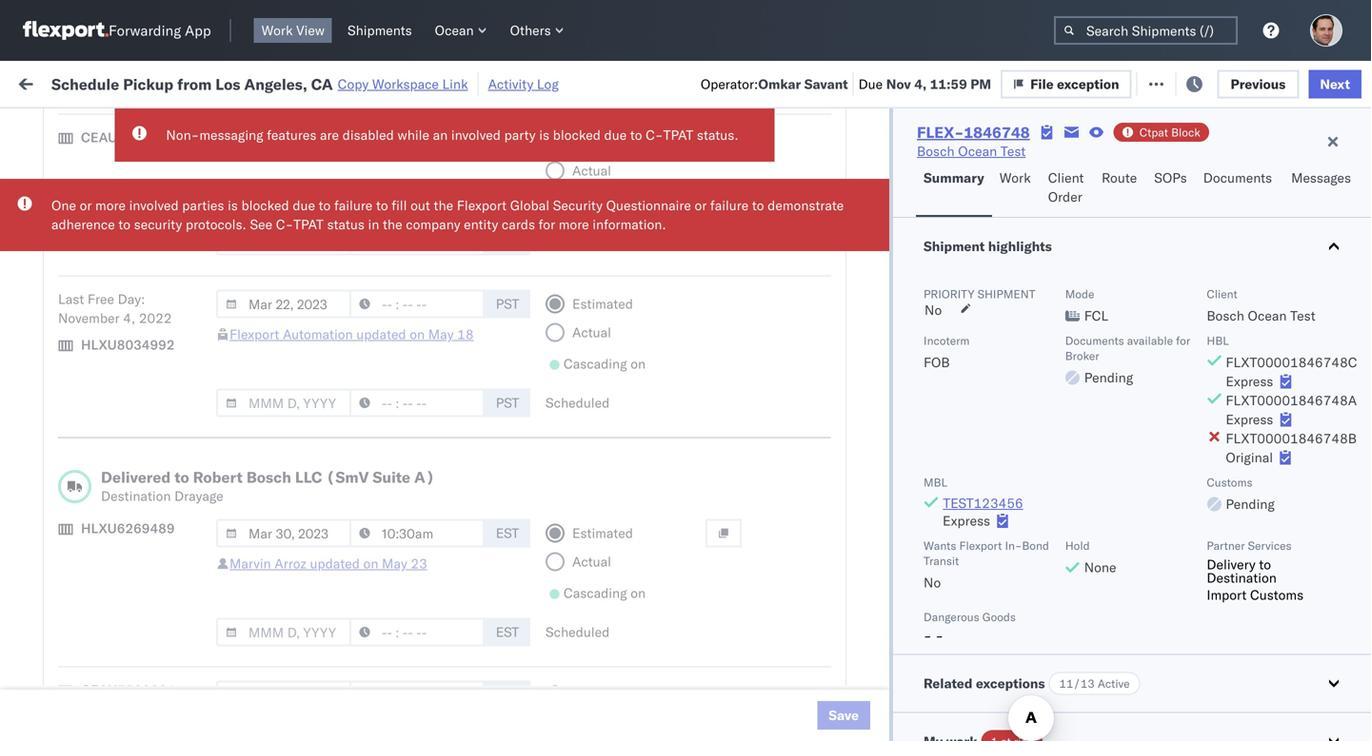 Task type: vqa. For each thing, say whether or not it's contained in the screenshot.


Task type: describe. For each thing, give the bounding box(es) containing it.
2 vertical spatial express
[[943, 513, 990, 529]]

uetu5238478 for 4:00 pm pst, dec 23, 2022
[[1275, 526, 1368, 542]]

pm left in
[[347, 233, 368, 250]]

2 gvcu5265864, nyku9743990 from the top
[[1173, 693, 1368, 710]]

related exceptions
[[924, 676, 1045, 692]]

involved inside one or more involved parties is blocked due to failure to fill out the flexport global security questionnaire or failure to demonstrate adherence to security protocols. see c-tpat status in the company entity cards for more information.
[[129, 197, 179, 214]]

ceau7522281, hlxu6269489, for upload customs clearance documents
[[1173, 400, 1371, 417]]

log
[[537, 76, 559, 92]]

flex
[[1021, 156, 1042, 170]]

others
[[510, 22, 551, 39]]

schedule delivery appointment link for 8:30 pm pst, jan 23, 2023
[[44, 650, 234, 669]]

lhuu7894563, uetu5238478 for 11:59 pm pst, dec 13, 2022
[[1173, 484, 1368, 500]]

1 schedule pickup from los angeles, ca link from the top
[[44, 263, 270, 301]]

work for work button
[[1000, 170, 1031, 186]]

11/13
[[1059, 677, 1095, 691]]

id
[[1045, 156, 1057, 170]]

2 upload customs clearance documents link from the top
[[44, 389, 270, 427]]

documents inside documents available for broker
[[1065, 334, 1124, 348]]

client name
[[707, 156, 771, 170]]

1 integration test account - karl lagerfeld from the top
[[830, 652, 1078, 669]]

1846748 up flex
[[964, 123, 1030, 142]]

ocean inside the client bosch ocean test incoterm fob
[[1248, 308, 1287, 324]]

1 upload customs clearance documents link from the top
[[44, 180, 270, 218]]

to left fill
[[376, 197, 388, 214]]

import inside "partner services delivery to destination import customs dangerous goods - -"
[[1207, 587, 1247, 604]]

2 mmm d, yyyy text field from the top
[[216, 290, 351, 319]]

container
[[1173, 148, 1224, 162]]

none
[[1084, 559, 1117, 576]]

2 lagerfeld from the top
[[1022, 694, 1078, 710]]

4 ceau7522281, hlxu6269489, from the top
[[1173, 358, 1371, 375]]

0 vertical spatial due
[[604, 127, 627, 143]]

2022 for 4th schedule pickup from los angeles, ca button from the bottom
[[448, 275, 482, 291]]

0 horizontal spatial work
[[207, 74, 240, 90]]

schedule delivery appointment button for 8:30 pm pst, jan 23, 2023
[[44, 650, 234, 671]]

from for third schedule pickup from los angeles, ca link from the top of the page
[[148, 432, 176, 449]]

customs down workitem button
[[91, 180, 144, 197]]

schedule delivery appointment for 11:59 pm pdt, nov 4, 2022
[[44, 316, 234, 332]]

2022 for confirm delivery button in the bottom left of the page
[[449, 568, 482, 585]]

1 hlxu6269489, from the top
[[1274, 232, 1371, 249]]

work view link
[[254, 18, 332, 43]]

pst, for 11:59 pm pst, jan 12, 2023
[[371, 610, 400, 627]]

est for scheduled
[[496, 624, 519, 641]]

upload customs clearance documents for first upload customs clearance documents link from the bottom of the page
[[44, 390, 209, 426]]

documents button
[[1196, 161, 1284, 217]]

my
[[19, 69, 49, 95]]

hlxu6269489, for upload customs clearance documents
[[1274, 400, 1371, 417]]

1846748 up documents available for broker
[[1092, 317, 1150, 333]]

2 karl from the top
[[994, 694, 1018, 710]]

los for third schedule pickup from los angeles, ca link from the top of the page
[[179, 432, 201, 449]]

snoozed : no
[[394, 118, 462, 132]]

1 integration from the top
[[830, 652, 896, 669]]

client order button
[[1041, 161, 1094, 217]]

1 scheduled from the top
[[546, 233, 610, 250]]

1 lhuu7894563, from the top
[[1173, 442, 1272, 459]]

nov for upload customs clearance documents
[[404, 400, 428, 417]]

1 lhuu7894563, uetu5238478 from the top
[[1173, 442, 1368, 459]]

1 flex-1889466 from the top
[[1051, 526, 1150, 543]]

11:59 up flex-1846748 link
[[930, 75, 967, 92]]

angeles, for 4th schedule pickup from los angeles, ca link from the bottom
[[204, 264, 257, 281]]

delivery for 11:59 pm pst, dec 13, 2022
[[104, 483, 153, 500]]

pickup up ready
[[123, 75, 173, 94]]

customs down original
[[1207, 476, 1253, 490]]

import work button
[[160, 74, 240, 90]]

5 ocean fcl from the top
[[583, 359, 649, 375]]

may for 23
[[382, 556, 407, 572]]

file exception down search shipments (/) text box
[[1047, 74, 1136, 90]]

3 mmm d, yyyy text field from the top
[[216, 389, 351, 418]]

8:30 pm pst, jan 23, 2023
[[307, 652, 477, 669]]

3 pst from the top
[[496, 296, 519, 312]]

los for 1st schedule pickup from los angeles, ca link from the bottom
[[179, 599, 201, 616]]

4:00
[[307, 526, 336, 543]]

due inside one or more involved parties is blocked due to failure to fill out the flexport global security questionnaire or failure to demonstrate adherence to security protocols. see c-tpat status in the company entity cards for more information.
[[293, 197, 315, 214]]

4 pst from the top
[[496, 395, 519, 411]]

dangerous
[[924, 610, 980, 625]]

from up work, at top
[[177, 75, 212, 94]]

4 schedule pickup from los angeles, ca link from the top
[[44, 599, 270, 637]]

1 appointment from the top
[[156, 232, 234, 249]]

exception up flex id "button"
[[1057, 75, 1119, 92]]

1 mmm d, yyyy text field from the top
[[216, 128, 351, 157]]

schedule pickup from los angeles, ca copy workspace link
[[51, 75, 468, 94]]

ceau7522281, hlxu6269489, for schedule pickup from los angeles, ca
[[1173, 274, 1371, 291]]

1 vertical spatial mode
[[1065, 287, 1095, 301]]

operator: omkar savant
[[701, 75, 848, 92]]

priority
[[924, 287, 975, 301]]

test123456 up flxt00001846748c
[[1297, 317, 1371, 333]]

forwarding
[[109, 21, 181, 40]]

2395849
[[1092, 191, 1150, 208]]

delivered to robert bosch llc (smv suite a) destination drayage
[[101, 468, 435, 505]]

2 1889466 from the top
[[1092, 568, 1150, 585]]

3 resize handle column header from the left
[[550, 148, 573, 742]]

pickup for third schedule pickup from los angeles, ca button from the top
[[104, 432, 145, 449]]

others button
[[502, 18, 572, 43]]

entity
[[464, 216, 498, 233]]

schedule for schedule delivery appointment link corresponding to 11:59 pm pdt, nov 4, 2022
[[44, 316, 100, 332]]

c- inside one or more involved parties is blocked due to failure to fill out the flexport global security questionnaire or failure to demonstrate adherence to security protocols. see c-tpat status in the company entity cards for more information.
[[276, 216, 293, 233]]

ocean fcl for schedule delivery appointment link corresponding to 11:59 pm pdt, nov 4, 2022
[[583, 317, 649, 333]]

flexport left automation
[[230, 326, 279, 343]]

2022 for 1st upload customs clearance documents button from the bottom
[[447, 400, 480, 417]]

partner
[[1207, 539, 1245, 553]]

angeles, for second schedule pickup from los angeles, ca link
[[204, 348, 257, 365]]

message (0)
[[276, 74, 354, 90]]

documents available for broker
[[1065, 334, 1190, 363]]

are
[[320, 127, 339, 143]]

2 nyku9743990 from the top
[[1275, 693, 1368, 710]]

uetu5238478 for 6:00 am pst, dec 24, 2022
[[1275, 568, 1368, 584]]

flexport. image
[[23, 21, 109, 40]]

1 ceau7522281, hlxu6269489, from the top
[[1173, 232, 1371, 249]]

next button
[[1309, 70, 1362, 98]]

1 horizontal spatial tpat
[[663, 127, 694, 143]]

-- : -- -- text field for first mmm d, yyyy text box from the top
[[349, 128, 485, 157]]

1 gvcu5265864, from the top
[[1173, 651, 1271, 668]]

snoozed
[[394, 118, 438, 132]]

test inside bosch ocean test link
[[1001, 143, 1026, 160]]

1846748 down 2395849
[[1092, 233, 1150, 250]]

pm up flexport automation updated on may 18 button
[[347, 275, 368, 291]]

container numbers
[[1173, 148, 1224, 178]]

cascading on for est
[[564, 585, 646, 602]]

los for 4th schedule pickup from los angeles, ca link from the bottom
[[179, 264, 201, 281]]

0 vertical spatial no
[[446, 118, 462, 132]]

cascading for est
[[564, 585, 627, 602]]

copy workspace link button
[[338, 76, 468, 92]]

ocean fcl for first upload customs clearance documents link from the bottom of the page
[[583, 400, 649, 417]]

summary button
[[916, 161, 992, 217]]

pdt, down in
[[371, 275, 401, 291]]

ceau7522281, hlxu6269489, for schedule delivery appointment
[[1173, 316, 1371, 333]]

upload customs clearance documents for 2nd upload customs clearance documents link from the bottom
[[44, 180, 209, 216]]

track
[[505, 74, 536, 90]]

2 schedule pickup from los angeles, ca button from the top
[[44, 347, 270, 387]]

1 pst from the top
[[496, 134, 519, 150]]

- down bookings test consignee
[[924, 628, 932, 645]]

confirm delivery
[[44, 567, 145, 584]]

an
[[433, 127, 448, 143]]

free
[[88, 291, 114, 308]]

4 schedule pickup from los angeles, ca button from the top
[[44, 599, 270, 639]]

3 mmm d, yyyy text field from the top
[[216, 681, 351, 710]]

disabled
[[342, 127, 394, 143]]

pm up flex-1846748 link
[[971, 75, 991, 92]]

automation
[[283, 326, 353, 343]]

bookings test consignee
[[830, 610, 982, 627]]

schedule for third schedule pickup from los angeles, ca link from the top of the page
[[44, 432, 100, 449]]

0 vertical spatial the
[[434, 197, 453, 214]]

goods
[[983, 610, 1016, 625]]

4 mmm d, yyyy text field from the top
[[216, 519, 351, 548]]

nov down the out on the left top
[[405, 233, 429, 250]]

flexport automation updated on may 18
[[230, 326, 474, 343]]

schedule pickup from los angeles, ca for second schedule pickup from los angeles, ca link
[[44, 348, 257, 384]]

4, right due
[[914, 75, 927, 92]]

1 cascading from the top
[[564, 194, 627, 210]]

pdt, down fill
[[371, 233, 401, 250]]

4 estimated from the top
[[572, 687, 633, 704]]

12:00 am pdt, sep 26, 2022
[[307, 191, 490, 208]]

resize handle column header for mode button
[[674, 148, 697, 742]]

company
[[406, 216, 460, 233]]

global
[[510, 197, 550, 214]]

delivery up day:
[[104, 232, 153, 249]]

file up flex id
[[1031, 75, 1054, 92]]

client bosch ocean test incoterm fob
[[924, 287, 1316, 371]]

pm right 11:00
[[347, 400, 368, 417]]

security
[[134, 216, 182, 233]]

11:59 pm pdt, nov 4, 2022 for schedule pickup from los angeles, ca
[[307, 275, 482, 291]]

delivered
[[101, 468, 171, 487]]

2 maeu94084 from the top
[[1297, 694, 1371, 710]]

schedule delivery appointment for 11:59 pm pst, dec 13, 2022
[[44, 483, 234, 500]]

am for pst,
[[339, 568, 361, 585]]

test123456 up abcdefg78
[[1297, 400, 1371, 417]]

my work
[[19, 69, 104, 95]]

11:59 for 4th schedule pickup from los angeles, ca button from the bottom
[[307, 275, 344, 291]]

appointment for 8:30 pm pst, jan 23, 2023
[[156, 651, 234, 668]]

from for second schedule pickup from los angeles, ca link
[[148, 348, 176, 365]]

demonstrate
[[768, 197, 844, 214]]

3 estimated from the top
[[572, 525, 633, 542]]

163
[[458, 74, 483, 90]]

updated for automation
[[356, 326, 406, 343]]

file up id
[[1047, 74, 1070, 90]]

upload for 1st upload customs clearance documents button from the top
[[44, 180, 87, 197]]

partner services delivery to destination import customs dangerous goods - -
[[924, 539, 1304, 645]]

flex-1846748 link
[[917, 123, 1030, 142]]

documents up delivered
[[44, 409, 113, 426]]

nov for schedule delivery appointment
[[405, 317, 429, 333]]

am for pdt,
[[347, 191, 369, 208]]

angeles, for 1st schedule pickup from los angeles, ca link from the bottom
[[204, 599, 257, 616]]

workitem
[[21, 156, 71, 170]]

schedule for 1st schedule delivery appointment link from the top of the page
[[44, 232, 100, 249]]

transit
[[924, 554, 959, 569]]

to down the name
[[752, 197, 764, 214]]

1 maeu94084 from the top
[[1297, 652, 1371, 669]]

1 schedule delivery appointment link from the top
[[44, 231, 234, 250]]

9 resize handle column header from the left
[[1337, 148, 1360, 742]]

los up status : ready for work, blocked, in progress
[[215, 75, 240, 94]]

1 11:59 pm pdt, nov 4, 2022 from the top
[[307, 233, 482, 250]]

pm right 8:30
[[339, 652, 360, 669]]

rotterdam,
[[179, 683, 247, 700]]

620 at risk
[[371, 74, 436, 90]]

pdt, up in
[[372, 191, 402, 208]]

delivery inside "partner services delivery to destination import customs dangerous goods - -"
[[1207, 557, 1256, 573]]

2 or from the left
[[695, 197, 707, 214]]

lhuu7894563, for 4:00 pm pst, dec 23, 2022
[[1173, 526, 1272, 542]]

0 vertical spatial more
[[95, 197, 126, 214]]

ctpat
[[1140, 125, 1168, 140]]

from for 4th schedule pickup from los angeles, ca link from the bottom
[[148, 264, 176, 281]]

activity log
[[488, 76, 559, 92]]

0 vertical spatial blocked
[[553, 127, 601, 143]]

pm left suite
[[347, 484, 368, 501]]

2022 for confirm pickup from los angeles, ca button
[[448, 526, 481, 543]]

4, down 26,
[[433, 233, 445, 250]]

-- : -- -- text field for pst
[[349, 227, 485, 256]]

2 flex-2130387 from the top
[[1051, 694, 1150, 710]]

schedule delivery appointment button for 11:59 pm pst, dec 13, 2022
[[44, 482, 234, 503]]

jan for 12,
[[404, 610, 425, 627]]

batch
[[1265, 74, 1303, 90]]

ceau7522281, for schedule pickup from los angeles, ca
[[1173, 274, 1271, 291]]

fob
[[924, 354, 950, 371]]

customs down hlxu8034992
[[91, 390, 144, 407]]

4, left 18
[[433, 317, 445, 333]]

- up related exceptions
[[982, 652, 990, 669]]

schedule for schedule delivery appointment link corresponding to 11:59 pm pst, dec 13, 2022
[[44, 483, 100, 500]]

cascading for pst
[[564, 356, 627, 372]]

2 failure from the left
[[710, 197, 749, 214]]

schedule pickup from rotterdam, netherlands button
[[44, 682, 270, 722]]

12,
[[428, 610, 449, 627]]

dec for 13,
[[404, 484, 429, 501]]

is inside one or more involved parties is blocked due to failure to fill out the flexport global security questionnaire or failure to demonstrate adherence to security protocols. see c-tpat status in the company entity cards for more information.
[[228, 197, 238, 214]]

status
[[327, 216, 365, 233]]

test123456 down mbl
[[943, 495, 1023, 512]]

1 or from the left
[[80, 197, 92, 214]]

express for flxt00001846748a
[[1226, 411, 1274, 428]]

summary
[[924, 170, 984, 186]]

11:59 down 12:00
[[307, 233, 344, 250]]

3 schedule pickup from los angeles, ca button from the top
[[44, 431, 270, 471]]

1 vertical spatial no
[[925, 302, 942, 319]]

ceau7522281, for upload customs clearance documents
[[1173, 400, 1271, 417]]

vandelay for vandelay west
[[830, 191, 885, 208]]

1 ceau7522281 from the top
[[81, 129, 175, 146]]

features
[[267, 127, 317, 143]]

los for confirm pickup from los angeles, ca link
[[172, 516, 193, 532]]

pst, for 8:30 pm pst, jan 23, 2023
[[363, 652, 392, 669]]

(0)
[[330, 74, 354, 90]]

hlxu6269489
[[81, 520, 175, 537]]

1 uetu5238478 from the top
[[1275, 442, 1368, 459]]

schedule delivery appointment link for 11:59 pm pst, dec 13, 2022
[[44, 482, 234, 501]]

1 schedule delivery appointment from the top
[[44, 232, 234, 249]]

1 horizontal spatial is
[[539, 127, 549, 143]]

pickup for 4th schedule pickup from los angeles, ca button from the bottom
[[104, 264, 145, 281]]

ocean inside button
[[435, 22, 474, 39]]

documents down workitem
[[44, 200, 113, 216]]

11:00
[[307, 400, 344, 417]]

progress
[[297, 118, 344, 132]]

ca for second schedule pickup from los angeles, ca link
[[44, 367, 62, 384]]

pm up 11:00 pm pst, nov 8, 2022
[[347, 317, 368, 333]]

dec for 24,
[[396, 568, 421, 585]]

1 lagerfeld from the top
[[1022, 652, 1078, 669]]

ctpat block
[[1140, 125, 1201, 140]]

4 ceau7522281, from the top
[[1173, 358, 1271, 375]]

nov right due
[[886, 75, 911, 92]]

workspace
[[372, 76, 439, 92]]

1 vertical spatial more
[[559, 216, 589, 233]]

to left security
[[118, 216, 131, 233]]

2 schedule pickup from los angeles, ca link from the top
[[44, 347, 270, 385]]

for inside one or more involved parties is blocked due to failure to fill out the flexport global security questionnaire or failure to demonstrate adherence to security protocols. see c-tpat status in the company entity cards for more information.
[[539, 216, 555, 233]]

pdt, right automation
[[371, 317, 401, 333]]

link
[[442, 76, 468, 92]]

exception down search shipments (/) text box
[[1073, 74, 1136, 90]]

route
[[1102, 170, 1137, 186]]

3 schedule pickup from los angeles, ca link from the top
[[44, 431, 270, 469]]

- down dangerous
[[935, 628, 944, 645]]

test123456 up flxt00001846748a
[[1297, 359, 1371, 375]]

4, down company
[[433, 275, 445, 291]]

due nov 4, 11:59 pm
[[859, 75, 991, 92]]

deadline button
[[297, 151, 488, 170]]

flex id button
[[1011, 151, 1145, 170]]

schedule pickup from los angeles, ca for 1st schedule pickup from los angeles, ca link from the bottom
[[44, 599, 257, 635]]

hbl
[[1207, 334, 1229, 348]]

confirm delivery link
[[44, 566, 145, 585]]

est for estimated
[[496, 687, 519, 704]]

- down related exceptions
[[982, 694, 990, 710]]

1 actual from the top
[[572, 162, 611, 179]]

schedule delivery appointment button for 11:59 pm pdt, nov 4, 2022
[[44, 315, 234, 336]]

11:00 pm pst, nov 8, 2022
[[307, 400, 480, 417]]

Search Shipments (/) text field
[[1054, 16, 1238, 45]]

no inside wants flexport in-bond transit no
[[924, 575, 941, 591]]

save button
[[817, 702, 870, 730]]

1 schedule pickup from los angeles, ca button from the top
[[44, 263, 270, 303]]

1 ceau7522281, from the top
[[1173, 232, 1271, 249]]

suite
[[373, 468, 410, 487]]

jan for 23,
[[395, 652, 417, 669]]

test inside the client bosch ocean test incoterm fob
[[1291, 308, 1316, 324]]

work view
[[262, 22, 325, 39]]



Task type: locate. For each thing, give the bounding box(es) containing it.
import up ready
[[160, 74, 203, 90]]

1 vertical spatial jan
[[395, 652, 417, 669]]

documents inside "documents" button
[[1203, 170, 1272, 186]]

MMM D, YYYY text field
[[216, 227, 351, 256], [216, 619, 351, 647], [216, 681, 351, 710]]

resize handle column header for container numbers button
[[1265, 148, 1287, 742]]

0 horizontal spatial involved
[[129, 197, 179, 214]]

mbl/mawb
[[1297, 156, 1363, 170]]

pickup inside schedule pickup from rotterdam, netherlands
[[104, 683, 145, 700]]

route button
[[1094, 161, 1147, 217]]

batch action
[[1265, 74, 1348, 90]]

2 clearance from the top
[[148, 390, 209, 407]]

1 horizontal spatial may
[[428, 326, 454, 343]]

resize handle column header
[[272, 148, 295, 742], [484, 148, 507, 742], [550, 148, 573, 742], [674, 148, 697, 742], [798, 148, 821, 742], [988, 148, 1011, 742], [1141, 148, 1164, 742], [1265, 148, 1287, 742], [1337, 148, 1360, 742]]

delivery down hlxu6269489
[[96, 567, 145, 584]]

1 horizontal spatial work
[[262, 22, 293, 39]]

1 vertical spatial flex-2130387
[[1051, 694, 1150, 710]]

failure down client name
[[710, 197, 749, 214]]

pickup inside confirm pickup from los angeles, ca
[[96, 516, 137, 532]]

-- : -- -- text field
[[349, 227, 485, 256], [349, 519, 485, 548]]

lhuu7894563, for 11:59 pm pst, dec 13, 2022
[[1173, 484, 1272, 500]]

6:00
[[307, 568, 336, 585]]

schedule pickup from rotterdam, netherlands link
[[44, 682, 270, 720]]

1 karl from the top
[[994, 652, 1018, 669]]

delivery
[[104, 232, 153, 249], [104, 316, 153, 332], [104, 483, 153, 500], [1207, 557, 1256, 573], [96, 567, 145, 584], [104, 651, 153, 668]]

11:59 pm pdt, nov 4, 2022 up 11:00 pm pst, nov 8, 2022
[[307, 317, 482, 333]]

work for work view
[[262, 22, 293, 39]]

12:00
[[307, 191, 344, 208]]

for
[[181, 118, 197, 132], [539, 216, 555, 233], [1176, 334, 1190, 348]]

client for client order
[[1048, 170, 1084, 186]]

estimated
[[572, 134, 633, 150], [572, 296, 633, 312], [572, 525, 633, 542], [572, 687, 633, 704]]

schedule pickup from los angeles, ca down last free day: november 4, 2022
[[44, 348, 257, 384]]

3 lhuu7894563, from the top
[[1173, 526, 1272, 542]]

11:59 for fourth schedule pickup from los angeles, ca button
[[307, 610, 344, 627]]

bosch inside delivered to robert bosch llc (smv suite a) destination drayage
[[246, 468, 291, 487]]

0 vertical spatial clearance
[[148, 180, 209, 197]]

test
[[1001, 143, 1026, 160], [790, 233, 815, 250], [914, 233, 939, 250], [790, 275, 815, 291], [914, 275, 939, 291], [1291, 308, 1316, 324], [914, 317, 939, 333], [914, 359, 939, 375], [914, 400, 939, 417], [914, 442, 939, 459], [914, 484, 939, 501], [790, 526, 815, 543], [914, 526, 939, 543], [914, 568, 939, 585], [890, 610, 915, 627], [900, 652, 925, 669], [900, 694, 925, 710]]

schedule for second schedule pickup from los angeles, ca link
[[44, 348, 100, 365]]

3 schedule pickup from los angeles, ca from the top
[[44, 432, 257, 468]]

3 actual from the top
[[572, 554, 611, 570]]

0 vertical spatial c-
[[646, 127, 663, 143]]

2 upload customs clearance documents button from the top
[[44, 389, 270, 429]]

flex-
[[917, 123, 964, 142], [1051, 191, 1092, 208], [1051, 233, 1092, 250], [1051, 275, 1092, 291], [1051, 317, 1092, 333], [1051, 359, 1092, 375], [1051, 526, 1092, 543], [1051, 568, 1092, 585], [1051, 652, 1092, 669], [1051, 694, 1092, 710]]

1 horizontal spatial :
[[438, 118, 442, 132]]

0 vertical spatial gvcu5265864, nyku9743990
[[1173, 651, 1368, 668]]

1 vertical spatial cascading
[[564, 356, 627, 372]]

pending for documents available for broker
[[1084, 369, 1133, 386]]

actual for pst
[[572, 324, 611, 341]]

1 vertical spatial clearance
[[148, 390, 209, 407]]

pickup down last free day: november 4, 2022
[[104, 348, 145, 365]]

2 est from the top
[[496, 624, 519, 641]]

file exception up flex id "button"
[[1031, 75, 1119, 92]]

23, up 23 on the bottom left
[[424, 526, 444, 543]]

pst, for 4:00 pm pst, dec 23, 2022
[[363, 526, 392, 543]]

gvcu5265864, nyku9743990
[[1173, 651, 1368, 668], [1173, 693, 1368, 710]]

schedule delivery appointment link up day:
[[44, 231, 234, 250]]

clearance for 2nd upload customs clearance documents link from the bottom
[[148, 180, 209, 197]]

upload for 1st upload customs clearance documents button from the bottom
[[44, 390, 87, 407]]

documents up the broker
[[1065, 334, 1124, 348]]

pending for customs
[[1226, 496, 1275, 513]]

2 resize handle column header from the left
[[484, 148, 507, 742]]

flex-1846748
[[917, 123, 1030, 142], [1051, 233, 1150, 250], [1051, 275, 1150, 291], [1051, 317, 1150, 333], [1051, 359, 1150, 375]]

4 ocean fcl from the top
[[583, 317, 649, 333]]

confirm for confirm delivery
[[44, 567, 92, 584]]

appointment for 11:59 pm pdt, nov 4, 2022
[[156, 316, 234, 332]]

0 vertical spatial cascading
[[564, 194, 627, 210]]

bosch inside the client bosch ocean test incoterm fob
[[1207, 308, 1245, 324]]

delivery for 8:30 pm pst, jan 23, 2023
[[104, 651, 153, 668]]

confirm for confirm pickup from los angeles, ca
[[44, 516, 92, 532]]

0 vertical spatial tpat
[[663, 127, 694, 143]]

work inside work button
[[1000, 170, 1031, 186]]

destination inside "partner services delivery to destination import customs dangerous goods - -"
[[1207, 570, 1277, 587]]

schedule delivery appointment link up hlxu6269489
[[44, 482, 234, 501]]

2 integration from the top
[[830, 694, 896, 710]]

2130387 down active on the right bottom of the page
[[1092, 694, 1150, 710]]

uetu5238478 for 11:59 pm pst, dec 13, 2022
[[1275, 484, 1368, 500]]

0 vertical spatial scheduled
[[546, 233, 610, 250]]

resize handle column header for the client name button
[[798, 148, 821, 742]]

schedule for schedule pickup from rotterdam, netherlands link
[[44, 683, 100, 700]]

flexport left the in-
[[959, 539, 1002, 553]]

blocked up the see on the top
[[241, 197, 289, 214]]

-- : -- -- text field down the out on the left top
[[349, 227, 485, 256]]

angeles, inside confirm pickup from los angeles, ca
[[197, 516, 249, 532]]

0 vertical spatial mmm d, yyyy text field
[[216, 227, 351, 256]]

0 vertical spatial express
[[1226, 373, 1274, 390]]

am up the status
[[347, 191, 369, 208]]

ca inside confirm pickup from los angeles, ca
[[44, 535, 62, 551]]

schedule delivery appointment up schedule pickup from rotterdam, netherlands
[[44, 651, 234, 668]]

0 vertical spatial destination
[[101, 488, 171, 505]]

0 horizontal spatial the
[[383, 216, 402, 233]]

0 vertical spatial updated
[[356, 326, 406, 343]]

1 horizontal spatial vandelay
[[830, 191, 885, 208]]

marvin arroz updated on may 23
[[230, 556, 427, 572]]

0 vertical spatial account
[[928, 652, 978, 669]]

by:
[[69, 117, 87, 133]]

0 horizontal spatial mode
[[583, 156, 612, 170]]

ocean fcl for 4th schedule pickup from los angeles, ca link from the bottom
[[583, 275, 649, 291]]

schedule delivery appointment link up hlxu8034992
[[44, 315, 234, 334]]

3 -- : -- -- text field from the top
[[349, 389, 485, 418]]

llc
[[295, 468, 322, 487]]

2 estimated from the top
[[572, 296, 633, 312]]

integration
[[830, 652, 896, 669], [830, 694, 896, 710]]

5 resize handle column header from the left
[[798, 148, 821, 742]]

1 -- : -- -- text field from the top
[[349, 227, 485, 256]]

updated down 4:00
[[310, 556, 360, 572]]

1 horizontal spatial blocked
[[553, 127, 601, 143]]

a)
[[414, 468, 435, 487]]

cascading on for pst
[[564, 356, 646, 372]]

11:59 up automation
[[307, 275, 344, 291]]

0 horizontal spatial more
[[95, 197, 126, 214]]

0 horizontal spatial is
[[228, 197, 238, 214]]

import
[[160, 74, 203, 90], [1207, 587, 1247, 604]]

1 vertical spatial account
[[928, 694, 978, 710]]

ceau7522281, for schedule delivery appointment
[[1173, 316, 1271, 333]]

ceau7522281, hlxu6269489, up flxt00001846748b
[[1173, 400, 1371, 417]]

2022 for schedule delivery appointment button for 11:59 pm pst, dec 13, 2022
[[456, 484, 489, 501]]

0 horizontal spatial import
[[160, 74, 203, 90]]

wants
[[924, 539, 956, 553]]

ceau7522281
[[81, 129, 175, 146], [81, 682, 175, 699]]

blocked inside one or more involved parties is blocked due to failure to fill out the flexport global security questionnaire or failure to demonstrate adherence to security protocols. see c-tpat status in the company entity cards for more information.
[[241, 197, 289, 214]]

pickup up netherlands
[[104, 683, 145, 700]]

2 -- : -- -- text field from the top
[[349, 290, 485, 319]]

schedule delivery appointment link for 11:59 pm pdt, nov 4, 2022
[[44, 315, 234, 334]]

0 vertical spatial upload customs clearance documents
[[44, 180, 209, 216]]

2 upload customs clearance documents from the top
[[44, 390, 209, 426]]

8 ocean fcl from the top
[[583, 568, 649, 585]]

confirm
[[44, 516, 92, 532], [44, 567, 92, 584]]

1 upload customs clearance documents button from the top
[[44, 180, 270, 220]]

ca for confirm pickup from los angeles, ca link
[[44, 535, 62, 551]]

from inside confirm pickup from los angeles, ca
[[140, 516, 168, 532]]

resize handle column header for workitem button
[[272, 148, 295, 742]]

schedule pickup from los angeles, ca for 4th schedule pickup from los angeles, ca link from the bottom
[[44, 264, 257, 300]]

4 schedule delivery appointment from the top
[[44, 651, 234, 668]]

consignee for bookings test consignee
[[918, 610, 982, 627]]

upload
[[44, 180, 87, 197], [44, 390, 87, 407]]

schedule pickup from los angeles, ca down confirm delivery button in the bottom left of the page
[[44, 599, 257, 635]]

schedule pickup from los angeles, ca button down confirm delivery button in the bottom left of the page
[[44, 599, 270, 639]]

2 hlxu6269489, from the top
[[1274, 274, 1371, 291]]

3 ceau7522281, from the top
[[1173, 316, 1271, 333]]

2023 for 8:30 pm pst, jan 23, 2023
[[444, 652, 477, 669]]

may left 18
[[428, 326, 454, 343]]

upload customs clearance documents button down hlxu8034992
[[44, 389, 270, 429]]

client name button
[[697, 151, 802, 170]]

1 vertical spatial updated
[[310, 556, 360, 572]]

1 confirm from the top
[[44, 516, 92, 532]]

1 1889466 from the top
[[1092, 526, 1150, 543]]

flex-1889466 up the none at the bottom right of the page
[[1051, 526, 1150, 543]]

flex-1889466
[[1051, 526, 1150, 543], [1051, 568, 1150, 585]]

los inside confirm pickup from los angeles, ca
[[172, 516, 193, 532]]

account
[[928, 652, 978, 669], [928, 694, 978, 710]]

0 vertical spatial actual
[[572, 162, 611, 179]]

nov left 18
[[405, 317, 429, 333]]

status
[[103, 118, 136, 132]]

1 gvcu5265864, nyku9743990 from the top
[[1173, 651, 1368, 668]]

los up robert in the bottom left of the page
[[179, 432, 201, 449]]

0 vertical spatial upload customs clearance documents button
[[44, 180, 270, 220]]

consignee for flexport demo consignee
[[799, 610, 863, 627]]

previous
[[1231, 75, 1286, 92]]

destination inside delivered to robert bosch llc (smv suite a) destination drayage
[[101, 488, 171, 505]]

1 vertical spatial for
[[539, 216, 555, 233]]

0 vertical spatial pending
[[1084, 369, 1133, 386]]

1 vertical spatial import
[[1207, 587, 1247, 604]]

flex-2130387 down 11/13 active
[[1051, 694, 1150, 710]]

in
[[284, 118, 294, 132]]

4 schedule pickup from los angeles, ca from the top
[[44, 599, 257, 635]]

savant
[[804, 75, 848, 92]]

schedule pickup from los angeles, ca link down security
[[44, 263, 270, 301]]

clearance for first upload customs clearance documents link from the bottom of the page
[[148, 390, 209, 407]]

2 schedule pickup from los angeles, ca from the top
[[44, 348, 257, 384]]

1 vertical spatial mmm d, yyyy text field
[[216, 619, 351, 647]]

-- : -- -- text field for est
[[349, 519, 485, 548]]

deadline
[[307, 156, 353, 170]]

non-messaging features are disabled while an involved party is blocked due to c-tpat status.
[[166, 127, 739, 143]]

for inside documents available for broker
[[1176, 334, 1190, 348]]

0 vertical spatial 2130387
[[1092, 652, 1150, 669]]

5 ceau7522281, from the top
[[1173, 400, 1271, 417]]

updated for arroz
[[310, 556, 360, 572]]

order
[[1048, 189, 1083, 205]]

MMM D, YYYY text field
[[216, 128, 351, 157], [216, 290, 351, 319], [216, 389, 351, 418], [216, 519, 351, 548]]

0 vertical spatial maeu94084
[[1297, 652, 1371, 669]]

23, down 12,
[[420, 652, 441, 669]]

work button
[[992, 161, 1041, 217]]

to up drayage
[[174, 468, 189, 487]]

from for schedule pickup from rotterdam, netherlands link
[[148, 683, 176, 700]]

2 appointment from the top
[[156, 316, 234, 332]]

1 horizontal spatial involved
[[451, 127, 501, 143]]

while
[[398, 127, 429, 143]]

tpat
[[663, 127, 694, 143], [293, 216, 324, 233]]

to inside "partner services delivery to destination import customs dangerous goods - -"
[[1259, 557, 1271, 573]]

resize handle column header for the consignee button at the right top of page
[[988, 148, 1011, 742]]

0 vertical spatial integration test account - karl lagerfeld
[[830, 652, 1078, 669]]

jan left 12,
[[404, 610, 425, 627]]

schedule delivery appointment button up day:
[[44, 231, 234, 252]]

pickup
[[123, 75, 173, 94], [104, 264, 145, 281], [104, 348, 145, 365], [104, 432, 145, 449], [96, 516, 137, 532], [104, 599, 145, 616], [104, 683, 145, 700]]

from down security
[[148, 264, 176, 281]]

: right the 'while'
[[438, 118, 442, 132]]

0 vertical spatial upload customs clearance documents link
[[44, 180, 270, 218]]

flex-2130387 button
[[1021, 647, 1154, 674], [1021, 647, 1154, 674], [1021, 689, 1154, 716], [1021, 689, 1154, 716]]

11:59 pm pst, jan 12, 2023
[[307, 610, 485, 627]]

mode inside button
[[583, 156, 612, 170]]

0 horizontal spatial tpat
[[293, 216, 324, 233]]

8 resize handle column header from the left
[[1265, 148, 1287, 742]]

lagerfeld up 11/13
[[1022, 652, 1078, 669]]

0 horizontal spatial due
[[293, 197, 315, 214]]

2 flex-1889466 from the top
[[1051, 568, 1150, 585]]

pst, for 11:59 pm pst, dec 13, 2022
[[371, 484, 400, 501]]

1 vertical spatial maeu94084
[[1297, 694, 1371, 710]]

1 horizontal spatial c-
[[646, 127, 663, 143]]

lhuu7894563, uetu5238478 for 6:00 am pst, dec 24, 2022
[[1173, 568, 1368, 584]]

2130387 up active on the right bottom of the page
[[1092, 652, 1150, 669]]

1 vertical spatial upload customs clearance documents link
[[44, 389, 270, 427]]

action
[[1306, 74, 1348, 90]]

security
[[553, 197, 603, 214]]

los down confirm pickup from los angeles, ca button
[[179, 599, 201, 616]]

pickup for schedule pickup from rotterdam, netherlands button
[[104, 683, 145, 700]]

0 vertical spatial for
[[181, 118, 197, 132]]

0 vertical spatial 11:59 pm pdt, nov 4, 2022
[[307, 233, 482, 250]]

pst, up 8:30 pm pst, jan 23, 2023
[[371, 610, 400, 627]]

confirm pickup from los angeles, ca button
[[44, 515, 270, 555]]

1 failure from the left
[[334, 197, 373, 214]]

0 vertical spatial ceau7522281
[[81, 129, 175, 146]]

schedule pickup from los angeles, ca for third schedule pickup from los angeles, ca link from the top of the page
[[44, 432, 257, 468]]

2 schedule delivery appointment link from the top
[[44, 315, 234, 334]]

pickup down confirm delivery button in the bottom left of the page
[[104, 599, 145, 616]]

2 gvcu5265864, from the top
[[1173, 693, 1271, 710]]

0 vertical spatial upload
[[44, 180, 87, 197]]

ca for 4th schedule pickup from los angeles, ca link from the bottom
[[44, 283, 62, 300]]

from inside schedule pickup from rotterdam, netherlands
[[148, 683, 176, 700]]

schedule pickup from los angeles, ca button up drayage
[[44, 431, 270, 471]]

pm right 4:00
[[339, 526, 360, 543]]

angeles, for third schedule pickup from los angeles, ca link from the top of the page
[[204, 432, 257, 449]]

0 vertical spatial 23,
[[424, 526, 444, 543]]

to inside delivered to robert bosch llc (smv suite a) destination drayage
[[174, 468, 189, 487]]

2022 for schedule delivery appointment button corresponding to 11:59 pm pdt, nov 4, 2022
[[448, 317, 482, 333]]

13,
[[432, 484, 453, 501]]

3 scheduled from the top
[[546, 624, 610, 641]]

0 vertical spatial am
[[347, 191, 369, 208]]

23, for jan
[[420, 652, 441, 669]]

1 nyku9743990 from the top
[[1275, 651, 1368, 668]]

on
[[487, 74, 502, 90], [631, 194, 646, 210], [410, 326, 425, 343], [631, 356, 646, 372], [363, 556, 378, 572], [631, 585, 646, 602]]

2022
[[457, 191, 490, 208], [448, 233, 482, 250], [448, 275, 482, 291], [139, 310, 172, 327], [448, 317, 482, 333], [447, 400, 480, 417], [456, 484, 489, 501], [448, 526, 481, 543], [449, 568, 482, 585]]

2 integration test account - karl lagerfeld from the top
[[830, 694, 1078, 710]]

pickup for fourth schedule pickup from los angeles, ca button
[[104, 599, 145, 616]]

consignee
[[830, 156, 885, 170], [799, 610, 863, 627], [918, 610, 982, 627]]

2 vertical spatial cascading
[[564, 585, 627, 602]]

1 flex-2130387 from the top
[[1051, 652, 1150, 669]]

2 horizontal spatial for
[[1176, 334, 1190, 348]]

0 vertical spatial dec
[[404, 484, 429, 501]]

client inside the client bosch ocean test incoterm fob
[[1207, 287, 1238, 301]]

3 est from the top
[[496, 687, 519, 704]]

2023 right 12,
[[452, 610, 485, 627]]

1 vertical spatial am
[[339, 568, 361, 585]]

0 horizontal spatial may
[[382, 556, 407, 572]]

copy
[[338, 76, 369, 92]]

work
[[55, 69, 104, 95]]

1 vertical spatial dec
[[395, 526, 420, 543]]

work inside work view link
[[262, 22, 293, 39]]

11:59 pm pdt, nov 4, 2022 down in
[[307, 275, 482, 291]]

23, for dec
[[424, 526, 444, 543]]

1 horizontal spatial due
[[604, 127, 627, 143]]

flex-2130387 up 11/13 active
[[1051, 652, 1150, 669]]

confirm inside confirm pickup from los angeles, ca
[[44, 516, 92, 532]]

upload customs clearance documents
[[44, 180, 209, 216], [44, 390, 209, 426]]

1 vertical spatial nyku9743990
[[1275, 693, 1368, 710]]

pst, for 11:00 pm pst, nov 8, 2022
[[371, 400, 400, 417]]

1 vertical spatial ceau7522281
[[81, 682, 175, 699]]

west
[[889, 191, 919, 208]]

for left work, at top
[[181, 118, 197, 132]]

3 ceau7522281, hlxu6269489, from the top
[[1173, 316, 1371, 333]]

pst, down 11:59 pm pst, jan 12, 2023
[[363, 652, 392, 669]]

karl
[[994, 652, 1018, 669], [994, 694, 1018, 710]]

from
[[177, 75, 212, 94], [148, 264, 176, 281], [148, 348, 176, 365], [148, 432, 176, 449], [140, 516, 168, 532], [148, 599, 176, 616], [148, 683, 176, 700]]

customs inside "partner services delivery to destination import customs dangerous goods - -"
[[1250, 587, 1304, 604]]

1 horizontal spatial failure
[[710, 197, 749, 214]]

1 vertical spatial scheduled
[[546, 395, 610, 411]]

appointment
[[156, 232, 234, 249], [156, 316, 234, 332], [156, 483, 234, 500], [156, 651, 234, 668]]

3 schedule delivery appointment link from the top
[[44, 482, 234, 501]]

0 vertical spatial 1889466
[[1092, 526, 1150, 543]]

destination down delivered
[[101, 488, 171, 505]]

shipment
[[978, 287, 1036, 301]]

protocols.
[[186, 216, 247, 233]]

1 vertical spatial flex-1889466
[[1051, 568, 1150, 585]]

1 vertical spatial upload customs clearance documents
[[44, 390, 209, 426]]

marvin arroz updated on may 23 button
[[230, 556, 427, 572]]

may
[[428, 326, 454, 343], [382, 556, 407, 572]]

2 account from the top
[[928, 694, 978, 710]]

2 : from the left
[[438, 118, 442, 132]]

bond
[[1022, 539, 1049, 553]]

-- : -- -- text field for mmm d, yyyy text field associated with hlxu6269489
[[349, 619, 485, 647]]

mode up security
[[583, 156, 612, 170]]

schedule for 4th schedule pickup from los angeles, ca link from the bottom
[[44, 264, 100, 281]]

1 vertical spatial involved
[[129, 197, 179, 214]]

1 vertical spatial blocked
[[241, 197, 289, 214]]

1 schedule delivery appointment button from the top
[[44, 231, 234, 252]]

delivery inside button
[[96, 567, 145, 584]]

no right snoozed
[[446, 118, 462, 132]]

1 vertical spatial 1889466
[[1092, 568, 1150, 585]]

0 vertical spatial jan
[[404, 610, 425, 627]]

appointment up confirm pickup from los angeles, ca link
[[156, 483, 234, 500]]

delivery for 11:59 pm pdt, nov 4, 2022
[[104, 316, 153, 332]]

4 schedule delivery appointment button from the top
[[44, 650, 234, 671]]

4,
[[914, 75, 927, 92], [433, 233, 445, 250], [433, 275, 445, 291], [123, 310, 135, 327], [433, 317, 445, 333]]

ceau7522281, hlxu6269489,
[[1173, 232, 1371, 249], [1173, 274, 1371, 291], [1173, 316, 1371, 333], [1173, 358, 1371, 375], [1173, 400, 1371, 417]]

snooze
[[516, 156, 554, 170]]

2 horizontal spatial client
[[1207, 287, 1238, 301]]

1 cascading on from the top
[[564, 194, 646, 210]]

express down test123456 button
[[943, 513, 990, 529]]

pst up snooze
[[496, 134, 519, 150]]

hlxu6269489, for schedule pickup from los angeles, ca
[[1274, 274, 1371, 291]]

activity log button
[[488, 72, 559, 96]]

updated
[[356, 326, 406, 343], [310, 556, 360, 572]]

1 horizontal spatial more
[[559, 216, 589, 233]]

2 ceau7522281, from the top
[[1173, 274, 1271, 291]]

test123456 down "messages" button
[[1297, 233, 1371, 250]]

for right available
[[1176, 334, 1190, 348]]

1 est from the top
[[496, 525, 519, 542]]

upload customs clearance documents link down workitem button
[[44, 180, 270, 218]]

confirm down hlxu6269489
[[44, 567, 92, 584]]

actual for est
[[572, 554, 611, 570]]

1 horizontal spatial client
[[1048, 170, 1084, 186]]

lhuu7894563, uetu5238478 for 4:00 pm pst, dec 23, 2022
[[1173, 526, 1368, 542]]

1 horizontal spatial destination
[[1207, 570, 1277, 587]]

november
[[58, 310, 120, 327]]

schedule delivery appointment
[[44, 232, 234, 249], [44, 316, 234, 332], [44, 483, 234, 500], [44, 651, 234, 668]]

2 ceau7522281, hlxu6269489, from the top
[[1173, 274, 1371, 291]]

pm up 8:30 pm pst, jan 23, 2023
[[347, 610, 368, 627]]

3 appointment from the top
[[156, 483, 234, 500]]

dec left 24,
[[396, 568, 421, 585]]

0 vertical spatial integration
[[830, 652, 896, 669]]

the right in
[[383, 216, 402, 233]]

consignee inside button
[[830, 156, 885, 170]]

work left view
[[262, 22, 293, 39]]

-- : -- -- text field
[[349, 128, 485, 157], [349, 290, 485, 319], [349, 389, 485, 418], [349, 619, 485, 647], [349, 681, 485, 710]]

0 horizontal spatial destination
[[101, 488, 171, 505]]

0 vertical spatial is
[[539, 127, 549, 143]]

in
[[368, 216, 379, 233]]

1 estimated from the top
[[572, 134, 633, 150]]

11:59 for schedule delivery appointment button for 11:59 pm pst, dec 13, 2022
[[307, 484, 344, 501]]

exceptions
[[976, 676, 1045, 692]]

2 vertical spatial est
[[496, 687, 519, 704]]

vandelay left 'west'
[[830, 191, 885, 208]]

parties
[[182, 197, 224, 214]]

1 vertical spatial 2023
[[444, 652, 477, 669]]

to up mode button
[[630, 127, 642, 143]]

1 schedule pickup from los angeles, ca from the top
[[44, 264, 257, 300]]

2 horizontal spatial work
[[1000, 170, 1031, 186]]

: for snoozed
[[438, 118, 442, 132]]

activity
[[488, 76, 534, 92]]

consignee up vandelay west
[[830, 156, 885, 170]]

1 vandelay from the left
[[707, 191, 762, 208]]

2 11:59 pm pdt, nov 4, 2022 from the top
[[307, 275, 482, 291]]

1 vertical spatial pending
[[1226, 496, 1275, 513]]

2 scheduled from the top
[[546, 395, 610, 411]]

container numbers button
[[1164, 144, 1268, 178]]

party
[[504, 127, 536, 143]]

mode up the broker
[[1065, 287, 1095, 301]]

5 ceau7522281, hlxu6269489, from the top
[[1173, 400, 1371, 417]]

1 upload customs clearance documents from the top
[[44, 180, 209, 216]]

flexport left demo
[[707, 610, 756, 627]]

schedule pickup from los angeles, ca link up drayage
[[44, 431, 270, 469]]

scheduled for est
[[546, 624, 610, 641]]

flexport inside wants flexport in-bond transit no
[[959, 539, 1002, 553]]

flexport inside one or more involved parties is blocked due to failure to fill out the flexport global security questionnaire or failure to demonstrate adherence to security protocols. see c-tpat status in the company entity cards for more information.
[[457, 197, 507, 214]]

blocked
[[553, 127, 601, 143], [241, 197, 289, 214]]

2 vertical spatial mmm d, yyyy text field
[[216, 681, 351, 710]]

1 horizontal spatial pending
[[1226, 496, 1275, 513]]

flxt00001846748c
[[1226, 354, 1358, 371]]

work,
[[200, 118, 230, 132]]

schedule delivery appointment link
[[44, 231, 234, 250], [44, 315, 234, 334], [44, 482, 234, 501], [44, 650, 234, 669]]

3 lhuu7894563, uetu5238478 from the top
[[1173, 526, 1368, 542]]

tpat inside one or more involved parties is blocked due to failure to fill out the flexport global security questionnaire or failure to demonstrate adherence to security protocols. see c-tpat status in the company entity cards for more information.
[[293, 216, 324, 233]]

view
[[296, 22, 325, 39]]

from for confirm pickup from los angeles, ca link
[[140, 516, 168, 532]]

2 upload from the top
[[44, 390, 87, 407]]

resize handle column header for deadline button
[[484, 148, 507, 742]]

ca for third schedule pickup from los angeles, ca link from the top of the page
[[44, 451, 62, 468]]

2 vertical spatial cascading on
[[564, 585, 646, 602]]

1 vertical spatial integration
[[830, 694, 896, 710]]

is up protocols.
[[228, 197, 238, 214]]

11:59 pm pdt, nov 4, 2022 down fill
[[307, 233, 482, 250]]

1846748 up available
[[1092, 275, 1150, 291]]

sops
[[1154, 170, 1187, 186]]

0 vertical spatial 2023
[[452, 610, 485, 627]]

flex-2130387
[[1051, 652, 1150, 669], [1051, 694, 1150, 710]]

2 cascading on from the top
[[564, 356, 646, 372]]

0 horizontal spatial or
[[80, 197, 92, 214]]

1 vertical spatial 2130387
[[1092, 694, 1150, 710]]

4, inside last free day: november 4, 2022
[[123, 310, 135, 327]]

3 ocean fcl from the top
[[583, 275, 649, 291]]

2022 inside last free day: november 4, 2022
[[139, 310, 172, 327]]

schedule inside schedule pickup from rotterdam, netherlands
[[44, 683, 100, 700]]

-- : -- -- text field for 3rd mmm d, yyyy text box from the bottom
[[349, 290, 485, 319]]

0 horizontal spatial blocked
[[241, 197, 289, 214]]

messages
[[1291, 170, 1351, 186]]

Search Work text field
[[732, 68, 939, 97]]

1 horizontal spatial mode
[[1065, 287, 1095, 301]]

more up adherence
[[95, 197, 126, 214]]

to up the status
[[319, 197, 331, 214]]

2023 for 11:59 pm pst, jan 12, 2023
[[452, 610, 485, 627]]

1 2130387 from the top
[[1092, 652, 1150, 669]]

1 ocean fcl from the top
[[583, 191, 649, 208]]

0 vertical spatial cascading on
[[564, 194, 646, 210]]

7 resize handle column header from the left
[[1141, 148, 1164, 742]]

-- : -- -- text field for 1st mmm d, yyyy text field from the bottom of the page
[[349, 681, 485, 710]]

2 ceau7522281 from the top
[[81, 682, 175, 699]]

1 vertical spatial work
[[207, 74, 240, 90]]

express for flxt00001846748c
[[1226, 373, 1274, 390]]

actual
[[572, 162, 611, 179], [572, 324, 611, 341], [572, 554, 611, 570]]

marvin
[[230, 556, 271, 572]]

client
[[707, 156, 737, 170], [1048, 170, 1084, 186], [1207, 287, 1238, 301]]

11:59 for schedule delivery appointment button corresponding to 11:59 pm pdt, nov 4, 2022
[[307, 317, 344, 333]]

file exception
[[1047, 74, 1136, 90], [1031, 75, 1119, 92]]

3 11:59 pm pdt, nov 4, 2022 from the top
[[307, 317, 482, 333]]

may for 18
[[428, 326, 454, 343]]

1 horizontal spatial for
[[539, 216, 555, 233]]

shipment highlights
[[924, 238, 1052, 255]]

ocean fcl for confirm pickup from los angeles, ca link
[[583, 526, 649, 543]]

upload customs clearance documents down workitem button
[[44, 180, 209, 216]]

2 ocean fcl from the top
[[583, 233, 649, 250]]

1 vertical spatial the
[[383, 216, 402, 233]]

2 2130387 from the top
[[1092, 694, 1150, 710]]

-- : -- -- text field up 23 on the bottom left
[[349, 519, 485, 548]]

1846748 down available
[[1092, 359, 1150, 375]]

1 vertical spatial express
[[1226, 411, 1274, 428]]

1 account from the top
[[928, 652, 978, 669]]

more down security
[[559, 216, 589, 233]]

pst, for 6:00 am pst, dec 24, 2022
[[364, 568, 393, 585]]

1 vertical spatial c-
[[276, 216, 293, 233]]

ceau7522281 up workitem button
[[81, 129, 175, 146]]

consignee left goods
[[918, 610, 982, 627]]

4 appointment from the top
[[156, 651, 234, 668]]

filtered by:
[[19, 117, 87, 133]]

may left 23 on the bottom left
[[382, 556, 407, 572]]

4 hlxu6269489, from the top
[[1274, 358, 1371, 375]]

2 pst from the top
[[496, 233, 519, 250]]

2 lhuu7894563, from the top
[[1173, 484, 1272, 500]]

active
[[1098, 677, 1130, 691]]

: for status
[[136, 118, 140, 132]]

appointment for 11:59 pm pst, dec 13, 2022
[[156, 483, 234, 500]]

flex id
[[1021, 156, 1057, 170]]

schedule delivery appointment up hlxu6269489
[[44, 483, 234, 500]]

1 vertical spatial cascading on
[[564, 356, 646, 372]]

ocean fcl for confirm delivery link
[[583, 568, 649, 585]]

1 vertical spatial upload
[[44, 390, 87, 407]]

the up company
[[434, 197, 453, 214]]

client down status.
[[707, 156, 737, 170]]

4 lhuu7894563, from the top
[[1173, 568, 1272, 584]]



